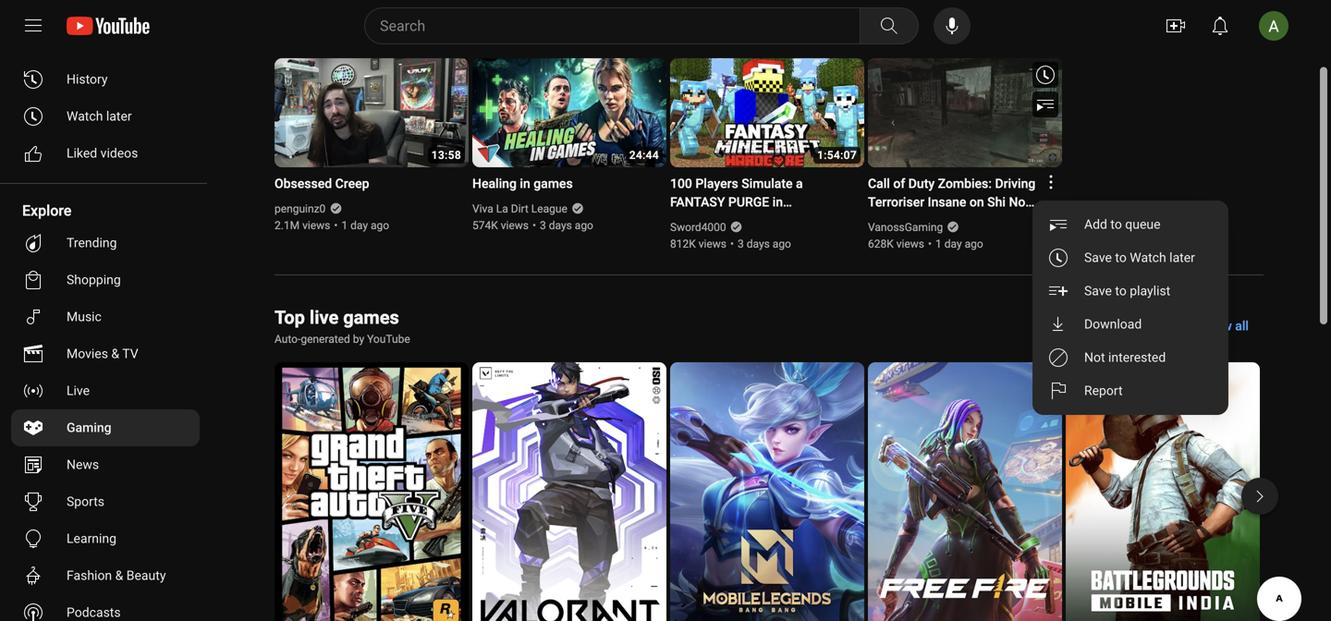 Task type: locate. For each thing, give the bounding box(es) containing it.
ops
[[949, 213, 972, 228]]

0 vertical spatial 1 day ago
[[342, 219, 389, 232]]

13:58 link
[[275, 58, 469, 170]]

0 vertical spatial 1
[[342, 219, 348, 232]]

3 down league on the top of the page
[[540, 219, 546, 232]]

3 days ago down the 100 players simulate a fantasy purge in minecraft... link
[[738, 238, 791, 251]]

1 horizontal spatial 1 day ago
[[936, 238, 984, 251]]

1 vertical spatial later
[[1170, 250, 1196, 265]]

view all link
[[1189, 310, 1264, 343]]

day down the obsessed creep link
[[351, 219, 368, 232]]

music link
[[11, 299, 200, 336], [11, 299, 200, 336]]

call of duty zombies: driving terroriser insane on shi no numa! (black ops version)
[[868, 176, 1036, 228]]

1 vertical spatial in
[[773, 195, 783, 210]]

save down add
[[1085, 250, 1112, 265]]

0 vertical spatial in
[[520, 176, 531, 191]]

1 vertical spatial 3 days ago
[[738, 238, 791, 251]]

ago down the obsessed creep link
[[371, 219, 389, 232]]

ago down the 100 players simulate a fantasy purge in minecraft... link
[[773, 238, 791, 251]]

shopping
[[67, 272, 121, 288]]

day down ops
[[945, 238, 962, 251]]

0 horizontal spatial 1
[[342, 219, 348, 232]]

fashion & beauty link
[[11, 558, 200, 595], [11, 558, 200, 595]]

0 horizontal spatial 3 days ago
[[540, 219, 594, 232]]

812k views
[[670, 238, 727, 251]]

628k
[[868, 238, 894, 251]]

1 horizontal spatial later
[[1170, 250, 1196, 265]]

save
[[1085, 250, 1112, 265], [1085, 283, 1112, 299]]

1 vertical spatial days
[[747, 238, 770, 251]]

3 down 100 players simulate a fantasy purge in minecraft...
[[738, 238, 744, 251]]

download option
[[1033, 308, 1229, 341]]

1 down "(black"
[[936, 238, 942, 251]]

1 day ago down ops
[[936, 238, 984, 251]]

ago
[[371, 219, 389, 232], [575, 219, 594, 232], [773, 238, 791, 251], [965, 238, 984, 251]]

1 horizontal spatial watch
[[1130, 250, 1167, 265]]

views down penguinz0 link
[[302, 219, 330, 232]]

games for live
[[343, 307, 399, 329]]

watch up playlist
[[1130, 250, 1167, 265]]

0 horizontal spatial games
[[343, 307, 399, 329]]

simulate
[[742, 176, 793, 191]]

628k views
[[868, 238, 925, 251]]

1 horizontal spatial 3
[[738, 238, 744, 251]]

watch down history
[[67, 109, 103, 124]]

& for tv
[[111, 346, 119, 362]]

& for beauty
[[115, 568, 123, 583]]

games
[[534, 176, 573, 191], [343, 307, 399, 329]]

add
[[1085, 217, 1108, 232]]

generated
[[301, 333, 350, 346]]

movies & tv link
[[11, 336, 200, 373], [11, 336, 200, 373]]

1 vertical spatial 1
[[936, 238, 942, 251]]

1 vertical spatial save
[[1085, 283, 1112, 299]]

574k views
[[472, 219, 529, 232]]

save for save to playlist
[[1085, 283, 1112, 299]]

games inside top live games auto-generated by youtube
[[343, 307, 399, 329]]

in
[[520, 176, 531, 191], [773, 195, 783, 210]]

0 horizontal spatial days
[[549, 219, 572, 232]]

0 vertical spatial 3 days ago
[[540, 219, 594, 232]]

0 horizontal spatial day
[[351, 219, 368, 232]]

1 horizontal spatial games
[[534, 176, 573, 191]]

obsessed creep
[[275, 176, 369, 191]]

24 minutes, 44 seconds element
[[629, 149, 659, 162]]

youtube
[[367, 333, 410, 346]]

View all text field
[[1204, 319, 1249, 334]]

players
[[696, 176, 739, 191]]

movies
[[67, 346, 108, 362]]

0 horizontal spatial 1 day ago
[[342, 219, 389, 232]]

ago for obsessed creep
[[371, 219, 389, 232]]

0 vertical spatial 3
[[540, 219, 546, 232]]

0 vertical spatial games
[[534, 176, 573, 191]]

2.1m
[[275, 219, 300, 232]]

save to watch later
[[1085, 250, 1196, 265]]

0 vertical spatial later
[[106, 109, 132, 124]]

ago down healing in games link
[[575, 219, 594, 232]]

beauty
[[126, 568, 166, 583]]

views for players
[[699, 238, 727, 251]]

(black
[[910, 213, 946, 228]]

1 day ago down the obsessed creep link
[[342, 219, 389, 232]]

to down add to queue
[[1115, 250, 1127, 265]]

100 players simulate a fantasy purge in minecraft... link
[[670, 175, 842, 228]]

music
[[67, 309, 102, 325]]

1 vertical spatial 3
[[738, 238, 744, 251]]

0 vertical spatial to
[[1111, 217, 1122, 232]]

0 vertical spatial watch
[[67, 109, 103, 124]]

1 save from the top
[[1085, 250, 1112, 265]]

insane
[[928, 195, 967, 210]]

3 days ago down league on the top of the page
[[540, 219, 594, 232]]

podcasts link
[[11, 595, 200, 621], [11, 595, 200, 621]]

1 vertical spatial &
[[115, 568, 123, 583]]

to for queue
[[1111, 217, 1122, 232]]

not interested option
[[1033, 341, 1229, 374]]

day for creep
[[351, 219, 368, 232]]

history
[[67, 72, 108, 87]]

1 vertical spatial to
[[1115, 250, 1127, 265]]

None search field
[[331, 7, 923, 44]]

0 horizontal spatial watch
[[67, 109, 103, 124]]

games up by
[[343, 307, 399, 329]]

1:54:07 link
[[670, 58, 865, 170]]

0 vertical spatial save
[[1085, 250, 1112, 265]]

days
[[549, 219, 572, 232], [747, 238, 770, 251]]

ago for healing in games
[[575, 219, 594, 232]]

later inside option
[[1170, 250, 1196, 265]]

1 vertical spatial 1 day ago
[[936, 238, 984, 251]]

1 vertical spatial day
[[945, 238, 962, 251]]

duty
[[909, 176, 935, 191]]

0 horizontal spatial 3
[[540, 219, 546, 232]]

in up viva la dirt league link
[[520, 176, 531, 191]]

to left playlist
[[1115, 283, 1127, 299]]

& left beauty
[[115, 568, 123, 583]]

sword4000
[[670, 221, 726, 234]]

0 horizontal spatial in
[[520, 176, 531, 191]]

19:22
[[1025, 149, 1055, 162]]

100 players simulate a fantasy purge in minecraft...
[[670, 176, 803, 228]]

save to watch later option
[[1033, 241, 1229, 275]]

3 days ago for 100 players simulate a fantasy purge in minecraft...
[[738, 238, 791, 251]]

1 horizontal spatial 3 days ago
[[738, 238, 791, 251]]

views down vanossgaming link
[[897, 238, 925, 251]]

news link
[[11, 447, 200, 484], [11, 447, 200, 484]]

to right add
[[1111, 217, 1122, 232]]

later up videos
[[106, 109, 132, 124]]

1
[[342, 219, 348, 232], [936, 238, 942, 251]]

0 vertical spatial day
[[351, 219, 368, 232]]

live link
[[11, 373, 200, 410], [11, 373, 200, 410]]

2 save from the top
[[1085, 283, 1112, 299]]

list box
[[1033, 201, 1229, 415]]

minecraft...
[[670, 213, 737, 228]]

gaming link
[[11, 410, 200, 447], [11, 410, 200, 447]]

explore
[[22, 202, 72, 220]]

liked videos
[[67, 146, 138, 161]]

1 right "2.1m views"
[[342, 219, 348, 232]]

later up playlist
[[1170, 250, 1196, 265]]

la
[[496, 202, 508, 215]]

2.1m views
[[275, 219, 330, 232]]

queue
[[1126, 217, 1161, 232]]

1 for creep
[[342, 219, 348, 232]]

views down sword4000 link
[[699, 238, 727, 251]]

in down simulate
[[773, 195, 783, 210]]

views for in
[[501, 219, 529, 232]]

&
[[111, 346, 119, 362], [115, 568, 123, 583]]

3 for simulate
[[738, 238, 744, 251]]

videos
[[100, 146, 138, 161]]

days down the 100 players simulate a fantasy purge in minecraft... link
[[747, 238, 770, 251]]

shopping link
[[11, 262, 200, 299], [11, 262, 200, 299]]

& left tv
[[111, 346, 119, 362]]

save up download
[[1085, 283, 1112, 299]]

views down dirt in the top left of the page
[[501, 219, 529, 232]]

0 vertical spatial &
[[111, 346, 119, 362]]

history link
[[11, 61, 200, 98], [11, 61, 200, 98]]

1 vertical spatial watch
[[1130, 250, 1167, 265]]

Search text field
[[380, 14, 856, 38]]

ago for 100 players simulate a fantasy purge in minecraft...
[[773, 238, 791, 251]]

creep
[[335, 176, 369, 191]]

1 horizontal spatial in
[[773, 195, 783, 210]]

1 horizontal spatial 1
[[936, 238, 942, 251]]

1 horizontal spatial days
[[747, 238, 770, 251]]

views
[[302, 219, 330, 232], [501, 219, 529, 232], [699, 238, 727, 251], [897, 238, 925, 251]]

3 days ago for healing in games
[[540, 219, 594, 232]]

0 vertical spatial days
[[549, 219, 572, 232]]

2 vertical spatial to
[[1115, 283, 1127, 299]]

13:58
[[432, 149, 461, 162]]

report
[[1085, 383, 1123, 399]]

list box containing add to queue
[[1033, 201, 1229, 415]]

games up league on the top of the page
[[534, 176, 573, 191]]

1 horizontal spatial day
[[945, 238, 962, 251]]

3 days ago
[[540, 219, 594, 232], [738, 238, 791, 251]]

1 vertical spatial games
[[343, 307, 399, 329]]

ago down ops
[[965, 238, 984, 251]]

not
[[1085, 350, 1105, 365]]

avatar image image
[[1259, 11, 1289, 41]]

days down league on the top of the page
[[549, 219, 572, 232]]

no
[[1009, 195, 1026, 210]]



Task type: describe. For each thing, give the bounding box(es) containing it.
sports
[[67, 494, 105, 509]]

fashion
[[67, 568, 112, 583]]

save for save to watch later
[[1085, 250, 1112, 265]]

healing
[[472, 176, 517, 191]]

auto-
[[275, 333, 301, 346]]

sword4000 link
[[670, 219, 728, 236]]

save to playlist option
[[1033, 275, 1229, 308]]

of
[[894, 176, 906, 191]]

viva la dirt league link
[[472, 201, 569, 217]]

days for healing in games
[[549, 219, 572, 232]]

view all
[[1204, 319, 1249, 334]]

812k
[[670, 238, 696, 251]]

not interested
[[1085, 350, 1166, 365]]

learning
[[67, 531, 117, 546]]

1 day ago for of
[[936, 238, 984, 251]]

penguinz0
[[275, 202, 326, 215]]

top live games auto-generated by youtube
[[275, 307, 410, 346]]

obsessed
[[275, 176, 332, 191]]

live
[[310, 307, 339, 329]]

purge
[[729, 195, 769, 210]]

watch later
[[67, 109, 132, 124]]

24:44 link
[[472, 58, 667, 170]]

vanossgaming link
[[868, 219, 944, 236]]

13 minutes, 58 seconds element
[[432, 149, 461, 162]]

1 hour, 54 minutes, 7 seconds element
[[817, 149, 857, 162]]

terroriser
[[868, 195, 925, 210]]

live
[[67, 383, 90, 399]]

100
[[670, 176, 692, 191]]

to for playlist
[[1115, 283, 1127, 299]]

top
[[275, 307, 305, 329]]

view
[[1204, 319, 1232, 334]]

playlist
[[1130, 283, 1171, 299]]

liked
[[67, 146, 97, 161]]

news
[[67, 457, 99, 472]]

watch inside option
[[1130, 250, 1167, 265]]

save to playlist
[[1085, 283, 1171, 299]]

healing in games
[[472, 176, 573, 191]]

healing in games link
[[472, 175, 644, 193]]

in inside healing in games link
[[520, 176, 531, 191]]

add to queue option
[[1033, 208, 1229, 241]]

games for in
[[534, 176, 573, 191]]

1:54:07
[[817, 149, 857, 162]]

19 minutes, 22 seconds element
[[1025, 149, 1055, 162]]

movies & tv
[[67, 346, 138, 362]]

all
[[1236, 319, 1249, 334]]

3 for games
[[540, 219, 546, 232]]

call
[[868, 176, 890, 191]]

days for 100 players simulate a fantasy purge in minecraft...
[[747, 238, 770, 251]]

trending
[[67, 235, 117, 251]]

league
[[531, 202, 568, 215]]

on
[[970, 195, 984, 210]]

574k
[[472, 219, 498, 232]]

shi
[[988, 195, 1006, 210]]

to for watch
[[1115, 250, 1127, 265]]

by
[[353, 333, 364, 346]]

24:44
[[629, 149, 659, 162]]

vanossgaming
[[868, 221, 943, 234]]

1 day ago for creep
[[342, 219, 389, 232]]

viva la dirt league
[[472, 202, 568, 215]]

19:22 link
[[868, 58, 1062, 170]]

tv
[[122, 346, 138, 362]]

viva
[[472, 202, 494, 215]]

gaming
[[67, 420, 112, 436]]

add to queue
[[1085, 217, 1161, 232]]

a
[[796, 176, 803, 191]]

zombies:
[[938, 176, 992, 191]]

interested
[[1109, 350, 1166, 365]]

views for of
[[897, 238, 925, 251]]

obsessed creep link
[[275, 175, 447, 193]]

numa!
[[868, 213, 906, 228]]

views for creep
[[302, 219, 330, 232]]

day for of
[[945, 238, 962, 251]]

call of duty zombies: driving terroriser insane on shi no numa! (black ops version) link
[[868, 175, 1040, 228]]

driving
[[995, 176, 1036, 191]]

download
[[1085, 317, 1142, 332]]

in inside 100 players simulate a fantasy purge in minecraft...
[[773, 195, 783, 210]]

dirt
[[511, 202, 529, 215]]

1 for of
[[936, 238, 942, 251]]

ago for call of duty zombies: driving terroriser insane on shi no numa! (black ops version)
[[965, 238, 984, 251]]

penguinz0 link
[[275, 201, 327, 217]]

fashion & beauty
[[67, 568, 166, 583]]

report option
[[1033, 374, 1229, 408]]

version)
[[975, 213, 1024, 228]]

podcasts
[[67, 605, 121, 620]]

0 horizontal spatial later
[[106, 109, 132, 124]]

fantasy
[[670, 195, 725, 210]]



Task type: vqa. For each thing, say whether or not it's contained in the screenshot.


